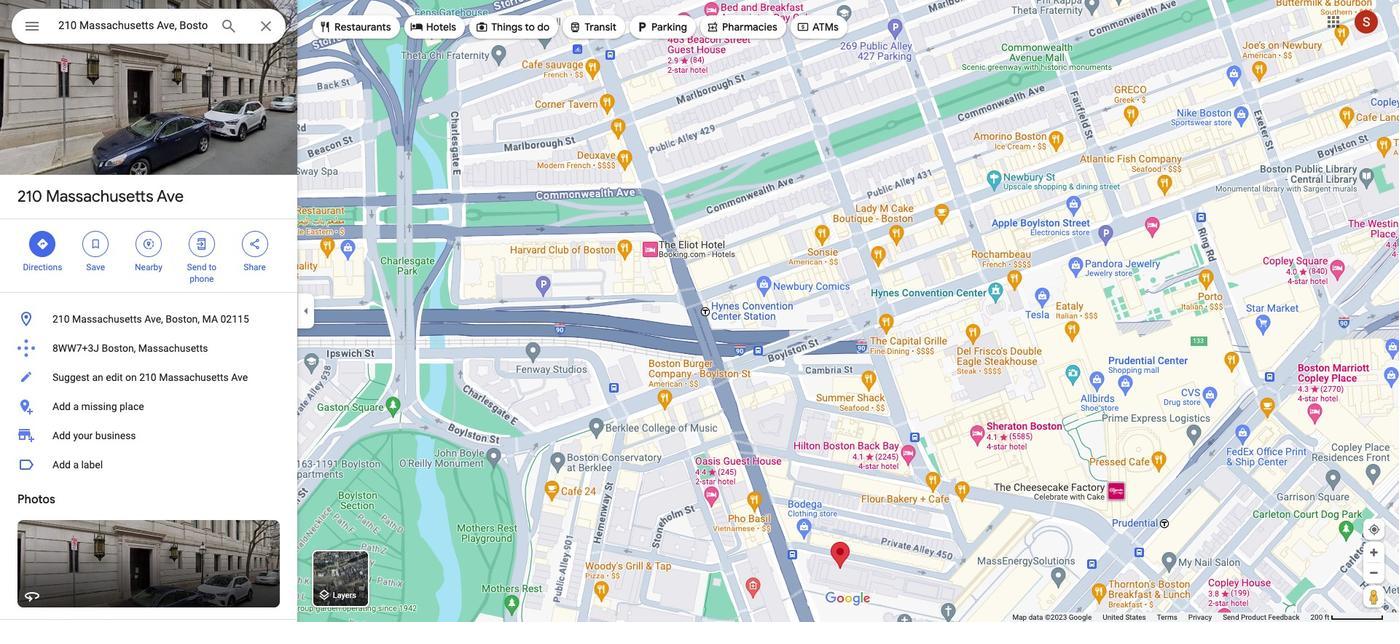 Task type: locate. For each thing, give the bounding box(es) containing it.

[[36, 236, 49, 252]]

a left missing
[[73, 401, 79, 413]]

8ww7+3j boston, massachusetts
[[52, 343, 208, 354]]

0 horizontal spatial ave
[[157, 187, 184, 207]]

terms
[[1158, 614, 1178, 622]]

0 vertical spatial a
[[73, 401, 79, 413]]

 parking
[[636, 19, 688, 35]]

feedback
[[1269, 614, 1300, 622]]

2 add from the top
[[52, 430, 71, 442]]

1 vertical spatial 210
[[52, 314, 70, 325]]

8ww7+3j
[[52, 343, 99, 354]]

1 vertical spatial to
[[209, 262, 217, 273]]

map data ©2023 google
[[1013, 614, 1092, 622]]

massachusetts inside button
[[72, 314, 142, 325]]

share
[[244, 262, 266, 273]]

add left label
[[52, 459, 71, 471]]

add a label
[[52, 459, 103, 471]]

0 vertical spatial to
[[525, 20, 535, 34]]

200 ft button
[[1311, 614, 1385, 622]]

1 vertical spatial add
[[52, 430, 71, 442]]

send inside send to phone
[[187, 262, 207, 273]]

 things to do
[[475, 19, 550, 35]]

label
[[81, 459, 103, 471]]

210 inside button
[[52, 314, 70, 325]]

add a label button
[[0, 451, 297, 480]]

add your business link
[[0, 421, 297, 451]]

1 horizontal spatial send
[[1224, 614, 1240, 622]]

privacy
[[1189, 614, 1213, 622]]

place
[[120, 401, 144, 413]]

2 horizontal spatial 210
[[139, 372, 157, 384]]

to
[[525, 20, 535, 34], [209, 262, 217, 273]]

send to phone
[[187, 262, 217, 284]]

massachusetts
[[46, 187, 154, 207], [72, 314, 142, 325], [138, 343, 208, 354], [159, 372, 229, 384]]

210 up 8ww7+3j
[[52, 314, 70, 325]]

ft
[[1325, 614, 1330, 622]]

massachusetts down 8ww7+3j boston, massachusetts button
[[159, 372, 229, 384]]

send inside send product feedback button
[[1224, 614, 1240, 622]]

massachusetts up 8ww7+3j boston, massachusetts
[[72, 314, 142, 325]]

boston,
[[166, 314, 200, 325], [102, 343, 136, 354]]

1 vertical spatial a
[[73, 459, 79, 471]]

add your business
[[52, 430, 136, 442]]

a inside "add a missing place" button
[[73, 401, 79, 413]]


[[475, 19, 489, 35]]

suggest an edit on 210 massachusetts ave
[[52, 372, 248, 384]]

show street view coverage image
[[1364, 586, 1385, 608]]

2 vertical spatial 210
[[139, 372, 157, 384]]

210
[[17, 187, 42, 207], [52, 314, 70, 325], [139, 372, 157, 384]]

210 for 210 massachusetts ave, boston, ma 02115
[[52, 314, 70, 325]]

2 a from the top
[[73, 459, 79, 471]]

google maps element
[[0, 0, 1400, 623]]

a inside add a label button
[[73, 459, 79, 471]]

1 add from the top
[[52, 401, 71, 413]]

210 up 
[[17, 187, 42, 207]]

directions
[[23, 262, 62, 273]]

add down suggest
[[52, 401, 71, 413]]

0 horizontal spatial send
[[187, 262, 207, 273]]

add a missing place
[[52, 401, 144, 413]]

states
[[1126, 614, 1147, 622]]

ave up the actions for 210 massachusetts ave region
[[157, 187, 184, 207]]

send
[[187, 262, 207, 273], [1224, 614, 1240, 622]]

to inside send to phone
[[209, 262, 217, 273]]

to left do
[[525, 20, 535, 34]]

0 vertical spatial add
[[52, 401, 71, 413]]

 transit
[[569, 19, 617, 35]]

massachusetts up 
[[46, 187, 154, 207]]

1 horizontal spatial ave
[[231, 372, 248, 384]]

0 horizontal spatial boston,
[[102, 343, 136, 354]]

0 horizontal spatial to
[[209, 262, 217, 273]]

save
[[86, 262, 105, 273]]

zoom out image
[[1369, 568, 1380, 579]]

footer inside google maps element
[[1013, 613, 1311, 623]]

1 horizontal spatial 210
[[52, 314, 70, 325]]

add for add a label
[[52, 459, 71, 471]]

boston, left the ma
[[166, 314, 200, 325]]


[[636, 19, 649, 35]]

210 right on on the left
[[139, 372, 157, 384]]

1 horizontal spatial boston,
[[166, 314, 200, 325]]

0 vertical spatial boston,
[[166, 314, 200, 325]]

None field
[[58, 17, 209, 34]]

 restaurants
[[319, 19, 391, 35]]


[[248, 236, 261, 252]]

210 for 210 massachusetts ave
[[17, 187, 42, 207]]

send up phone
[[187, 262, 207, 273]]

data
[[1029, 614, 1044, 622]]

2 vertical spatial add
[[52, 459, 71, 471]]

footer
[[1013, 613, 1311, 623]]

a
[[73, 401, 79, 413], [73, 459, 79, 471]]

210 massachusetts ave, boston, ma 02115 button
[[0, 305, 297, 334]]

things
[[492, 20, 523, 34]]

transit
[[585, 20, 617, 34]]

footer containing map data ©2023 google
[[1013, 613, 1311, 623]]

send left product
[[1224, 614, 1240, 622]]

a left label
[[73, 459, 79, 471]]

none field inside 210 massachusetts ave, boston, ma 02115 field
[[58, 17, 209, 34]]

send product feedback
[[1224, 614, 1300, 622]]

map
[[1013, 614, 1027, 622]]

add left your
[[52, 430, 71, 442]]

0 vertical spatial send
[[187, 262, 207, 273]]

ave
[[157, 187, 184, 207], [231, 372, 248, 384]]


[[707, 19, 720, 35]]

0 horizontal spatial 210
[[17, 187, 42, 207]]

1 vertical spatial ave
[[231, 372, 248, 384]]

actions for 210 massachusetts ave region
[[0, 219, 297, 292]]

to up phone
[[209, 262, 217, 273]]

add for add your business
[[52, 430, 71, 442]]

nearby
[[135, 262, 163, 273]]

0 vertical spatial 210
[[17, 187, 42, 207]]

united
[[1103, 614, 1124, 622]]

1 vertical spatial send
[[1224, 614, 1240, 622]]

1 vertical spatial boston,
[[102, 343, 136, 354]]

terms button
[[1158, 613, 1178, 623]]

3 add from the top
[[52, 459, 71, 471]]

ave,
[[144, 314, 163, 325]]

1 a from the top
[[73, 401, 79, 413]]

210 massachusetts ave
[[17, 187, 184, 207]]

1 horizontal spatial to
[[525, 20, 535, 34]]

boston, up edit
[[102, 343, 136, 354]]

210 massachusetts ave, boston, ma 02115
[[52, 314, 249, 325]]

add
[[52, 401, 71, 413], [52, 430, 71, 442], [52, 459, 71, 471]]

ave down 02115
[[231, 372, 248, 384]]



Task type: vqa. For each thing, say whether or not it's contained in the screenshot.
to to the right
yes



Task type: describe. For each thing, give the bounding box(es) containing it.
business
[[95, 430, 136, 442]]

united states
[[1103, 614, 1147, 622]]

product
[[1242, 614, 1267, 622]]

missing
[[81, 401, 117, 413]]

suggest
[[52, 372, 90, 384]]


[[142, 236, 155, 252]]

0 vertical spatial ave
[[157, 187, 184, 207]]

on
[[125, 372, 137, 384]]

pharmacies
[[723, 20, 778, 34]]


[[569, 19, 582, 35]]

google
[[1069, 614, 1092, 622]]

collapse side panel image
[[298, 303, 314, 319]]


[[89, 236, 102, 252]]

send for send product feedback
[[1224, 614, 1240, 622]]

restaurants
[[335, 20, 391, 34]]

boston, inside button
[[166, 314, 200, 325]]

 atms
[[797, 19, 839, 35]]

suggest an edit on 210 massachusetts ave button
[[0, 363, 297, 392]]

an
[[92, 372, 103, 384]]

©2023
[[1046, 614, 1068, 622]]

massachusetts down ave,
[[138, 343, 208, 354]]


[[319, 19, 332, 35]]

privacy button
[[1189, 613, 1213, 623]]


[[195, 236, 208, 252]]

a for label
[[73, 459, 79, 471]]

 hotels
[[410, 19, 457, 35]]

layers
[[333, 592, 356, 601]]

google account: sheryl atherton  
(sheryl.atherton@adept.ai) image
[[1355, 10, 1379, 33]]

 pharmacies
[[707, 19, 778, 35]]


[[410, 19, 423, 35]]

to inside  things to do
[[525, 20, 535, 34]]

ma
[[202, 314, 218, 325]]

edit
[[106, 372, 123, 384]]

atms
[[813, 20, 839, 34]]

parking
[[652, 20, 688, 34]]

add a missing place button
[[0, 392, 297, 421]]

hotels
[[426, 20, 457, 34]]

united states button
[[1103, 613, 1147, 623]]

a for missing
[[73, 401, 79, 413]]

02115
[[221, 314, 249, 325]]

200 ft
[[1311, 614, 1330, 622]]

210 massachusetts ave main content
[[0, 0, 297, 623]]


[[23, 16, 41, 36]]

210 inside button
[[139, 372, 157, 384]]

do
[[538, 20, 550, 34]]

200
[[1311, 614, 1324, 622]]

 button
[[12, 9, 52, 47]]

photos
[[17, 493, 55, 507]]

your
[[73, 430, 93, 442]]

ave inside button
[[231, 372, 248, 384]]

phone
[[190, 274, 214, 284]]

8ww7+3j boston, massachusetts button
[[0, 334, 297, 363]]

210 Massachusetts Ave, Boston, MA 02115 field
[[12, 9, 286, 44]]


[[797, 19, 810, 35]]

show your location image
[[1369, 524, 1382, 537]]

send product feedback button
[[1224, 613, 1300, 623]]

boston, inside button
[[102, 343, 136, 354]]

add for add a missing place
[[52, 401, 71, 413]]

 search field
[[12, 9, 286, 47]]

zoom in image
[[1369, 548, 1380, 559]]

send for send to phone
[[187, 262, 207, 273]]



